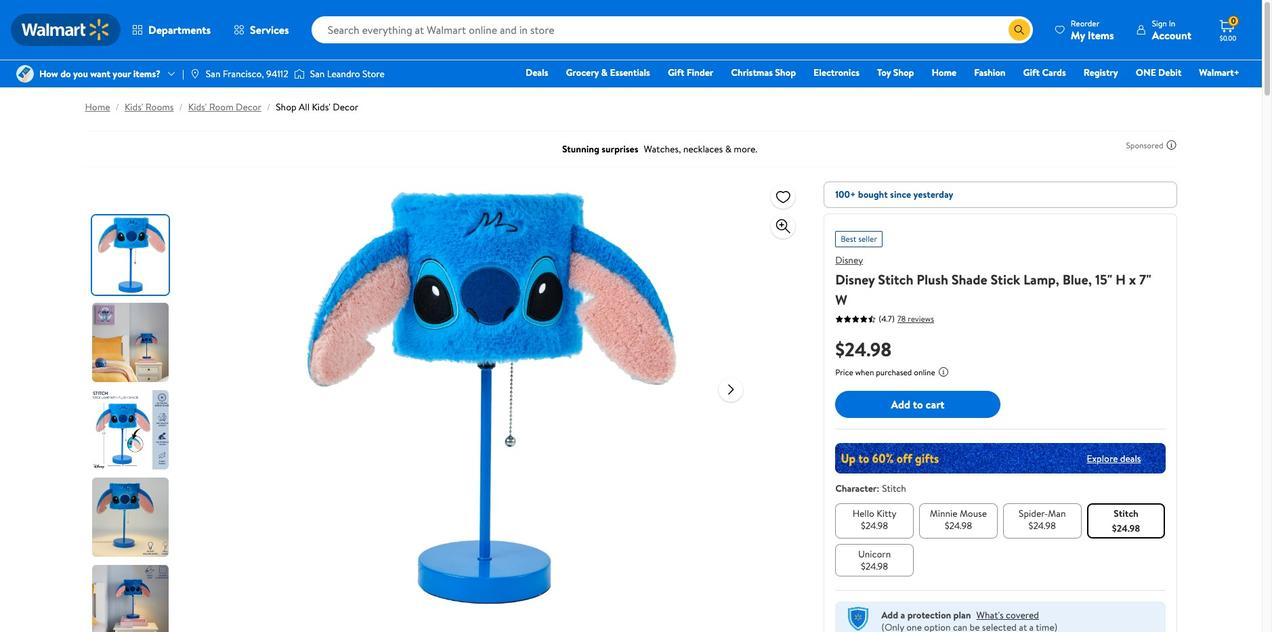 Task type: locate. For each thing, give the bounding box(es) containing it.
character : stitch
[[836, 482, 907, 495]]

you
[[73, 67, 88, 81]]

grocery & essentials
[[566, 66, 650, 79]]

cards
[[1042, 66, 1066, 79]]

hello
[[853, 507, 875, 520]]

home left fashion link
[[932, 66, 957, 79]]

explore deals
[[1087, 452, 1141, 465]]

walmart+
[[1200, 66, 1240, 79]]

15"
[[1096, 270, 1113, 289]]

walmart image
[[22, 19, 110, 41]]

stitch
[[878, 270, 914, 289], [882, 482, 907, 495], [1114, 507, 1139, 520]]

0 horizontal spatial san
[[206, 67, 221, 81]]

 image
[[294, 67, 305, 81], [190, 68, 200, 79]]

kids' left the rooms
[[125, 100, 143, 114]]

1 horizontal spatial gift
[[1024, 66, 1040, 79]]

plush
[[917, 270, 949, 289]]

shop for christmas shop
[[775, 66, 796, 79]]

what's covered button
[[977, 609, 1039, 622]]

gift left "finder"
[[668, 66, 685, 79]]

x
[[1130, 270, 1137, 289]]

1 / from the left
[[116, 100, 119, 114]]

minnie mouse $24.98
[[930, 507, 987, 533]]

 image right "|"
[[190, 68, 200, 79]]

home link down how do you want your items?
[[85, 100, 110, 114]]

stitch $24.98
[[1113, 507, 1141, 535]]

(4.7)
[[879, 313, 895, 325]]

1 horizontal spatial  image
[[294, 67, 305, 81]]

0 vertical spatial stitch
[[878, 270, 914, 289]]

 image
[[16, 65, 34, 83]]

1 vertical spatial home
[[85, 100, 110, 114]]

0 vertical spatial add
[[891, 397, 911, 412]]

1 horizontal spatial decor
[[333, 100, 359, 114]]

$24.98 inside unicorn $24.98
[[861, 560, 889, 573]]

what's
[[977, 609, 1004, 622]]

stitch inside disney disney stitch plush shade stick lamp, blue, 15" h x 7" w
[[878, 270, 914, 289]]

man
[[1048, 507, 1066, 520]]

gift
[[668, 66, 685, 79], [1024, 66, 1040, 79]]

kids' rooms link
[[125, 100, 174, 114]]

kids'
[[125, 100, 143, 114], [188, 100, 207, 114], [312, 100, 331, 114]]

0 horizontal spatial kids'
[[125, 100, 143, 114]]

add inside button
[[891, 397, 911, 412]]

1 horizontal spatial shop
[[775, 66, 796, 79]]

decor
[[236, 100, 262, 114], [333, 100, 359, 114]]

2 horizontal spatial /
[[267, 100, 271, 114]]

home down how do you want your items?
[[85, 100, 110, 114]]

3 / from the left
[[267, 100, 271, 114]]

gift left cards
[[1024, 66, 1040, 79]]

fashion link
[[968, 65, 1012, 80]]

fashion
[[975, 66, 1006, 79]]

kids' right all
[[312, 100, 331, 114]]

0 horizontal spatial /
[[116, 100, 119, 114]]

2 san from the left
[[310, 67, 325, 81]]

electronics link
[[808, 65, 866, 80]]

registry link
[[1078, 65, 1125, 80]]

0 horizontal spatial home
[[85, 100, 110, 114]]

w
[[836, 291, 848, 309]]

2 gift from the left
[[1024, 66, 1040, 79]]

disney stitch plush shade stick lamp, blue, 15" h x 7" w image
[[275, 182, 708, 615]]

stitch down deals
[[1114, 507, 1139, 520]]

0 horizontal spatial decor
[[236, 100, 262, 114]]

toy shop
[[878, 66, 914, 79]]

1 horizontal spatial san
[[310, 67, 325, 81]]

0 vertical spatial home
[[932, 66, 957, 79]]

shop right christmas
[[775, 66, 796, 79]]

since
[[890, 188, 912, 201]]

sign
[[1152, 17, 1167, 29]]

to
[[913, 397, 923, 412]]

1 horizontal spatial home link
[[926, 65, 963, 80]]

$24.98 inside spider-man $24.98
[[1029, 519, 1056, 533]]

disney down disney link
[[836, 270, 875, 289]]

kids' left room
[[188, 100, 207, 114]]

gift cards
[[1024, 66, 1066, 79]]

 image for san francisco, 94112
[[190, 68, 200, 79]]

add to cart button
[[836, 391, 1001, 418]]

san
[[206, 67, 221, 81], [310, 67, 325, 81]]

2 horizontal spatial shop
[[894, 66, 914, 79]]

add left to
[[891, 397, 911, 412]]

home link left fashion link
[[926, 65, 963, 80]]

decor right room
[[236, 100, 262, 114]]

/ left kids' rooms link
[[116, 100, 119, 114]]

zoom image modal image
[[775, 218, 792, 234]]

1 vertical spatial stitch
[[882, 482, 907, 495]]

store
[[362, 67, 385, 81]]

1 horizontal spatial home
[[932, 66, 957, 79]]

1 vertical spatial home link
[[85, 100, 110, 114]]

rooms
[[146, 100, 174, 114]]

0 $0.00
[[1220, 15, 1237, 43]]

best
[[841, 233, 857, 245]]

1 horizontal spatial /
[[179, 100, 183, 114]]

/ down 94112
[[267, 100, 271, 114]]

decor down san leandro store
[[333, 100, 359, 114]]

reviews
[[908, 313, 935, 324]]

san right "|"
[[206, 67, 221, 81]]

1 vertical spatial disney
[[836, 270, 875, 289]]

2 decor from the left
[[333, 100, 359, 114]]

home
[[932, 66, 957, 79], [85, 100, 110, 114]]

best seller
[[841, 233, 878, 245]]

gift for gift cards
[[1024, 66, 1040, 79]]

when
[[856, 367, 874, 378]]

shop
[[775, 66, 796, 79], [894, 66, 914, 79], [276, 100, 297, 114]]

gift finder
[[668, 66, 714, 79]]

grocery & essentials link
[[560, 65, 657, 80]]

disney
[[836, 253, 863, 267], [836, 270, 875, 289]]

online
[[914, 367, 936, 378]]

78 reviews link
[[895, 313, 935, 324]]

grocery
[[566, 66, 599, 79]]

sign in to add to favorites list, disney stitch plush shade stick lamp, blue, 15" h x 7" w image
[[775, 188, 792, 205]]

toy shop link
[[871, 65, 921, 80]]

1 vertical spatial add
[[882, 609, 899, 622]]

finder
[[687, 66, 714, 79]]

shop left all
[[276, 100, 297, 114]]

up to sixty percent off deals. shop now. image
[[836, 443, 1166, 474]]

add left a
[[882, 609, 899, 622]]

departments button
[[121, 14, 222, 46]]

0 horizontal spatial  image
[[190, 68, 200, 79]]

/ right the rooms
[[179, 100, 183, 114]]

stitch for :
[[882, 482, 907, 495]]

san left 'leandro'
[[310, 67, 325, 81]]

christmas
[[731, 66, 773, 79]]

1 horizontal spatial kids'
[[188, 100, 207, 114]]

shop right toy
[[894, 66, 914, 79]]

items
[[1088, 27, 1115, 42]]

minnie
[[930, 507, 958, 520]]

stitch for disney
[[878, 270, 914, 289]]

ad disclaimer and feedback image
[[1167, 140, 1177, 150]]

1 gift from the left
[[668, 66, 685, 79]]

add a protection plan what's covered
[[882, 609, 1039, 622]]

2 vertical spatial stitch
[[1114, 507, 1139, 520]]

add
[[891, 397, 911, 412], [882, 609, 899, 622]]

stitch right :
[[882, 482, 907, 495]]

$0.00
[[1220, 33, 1237, 43]]

home / kids' rooms / kids' room decor / shop all kids' decor
[[85, 100, 359, 114]]

add to cart
[[891, 397, 945, 412]]

3 kids' from the left
[[312, 100, 331, 114]]

spider-
[[1019, 507, 1048, 520]]

 image for san leandro store
[[294, 67, 305, 81]]

0 horizontal spatial gift
[[668, 66, 685, 79]]

registry
[[1084, 66, 1119, 79]]

1 san from the left
[[206, 67, 221, 81]]

walmart+ link
[[1194, 65, 1246, 80]]

character list
[[833, 501, 1169, 579]]

gift for gift finder
[[668, 66, 685, 79]]

home link
[[926, 65, 963, 80], [85, 100, 110, 114]]

plan
[[954, 609, 971, 622]]

disney stitch plush shade stick lamp, blue, 15" h x 7" w - image 1 of 6 image
[[92, 215, 171, 295]]

Search search field
[[311, 16, 1033, 43]]

:
[[877, 482, 880, 495]]

0 vertical spatial disney
[[836, 253, 863, 267]]

how do you want your items?
[[39, 67, 161, 81]]

2 horizontal spatial kids'
[[312, 100, 331, 114]]

stitch left plush at the right of page
[[878, 270, 914, 289]]

disney down best
[[836, 253, 863, 267]]

spider-man $24.98
[[1019, 507, 1066, 533]]

 image right 94112
[[294, 67, 305, 81]]

kitty
[[877, 507, 897, 520]]



Task type: describe. For each thing, give the bounding box(es) containing it.
in
[[1169, 17, 1176, 29]]

100+ bought since yesterday
[[836, 188, 954, 201]]

disney link
[[836, 253, 863, 267]]

disney stitch plush shade stick lamp, blue, 15" h x 7" w - image 2 of 6 image
[[92, 303, 171, 382]]

san for san leandro store
[[310, 67, 325, 81]]

stitch inside stitch $24.98
[[1114, 507, 1139, 520]]

explore
[[1087, 452, 1118, 465]]

search icon image
[[1014, 24, 1025, 35]]

mouse
[[960, 507, 987, 520]]

reorder
[[1071, 17, 1100, 29]]

toy
[[878, 66, 891, 79]]

deals
[[1121, 452, 1141, 465]]

2 disney from the top
[[836, 270, 875, 289]]

room
[[209, 100, 234, 114]]

home for home
[[932, 66, 957, 79]]

shade
[[952, 270, 988, 289]]

94112
[[266, 67, 288, 81]]

next media item image
[[723, 381, 740, 397]]

services
[[250, 22, 289, 37]]

price when purchased online
[[836, 367, 936, 378]]

blue,
[[1063, 270, 1092, 289]]

deals link
[[520, 65, 555, 80]]

$24.98 inside hello kitty $24.98
[[861, 519, 889, 533]]

unicorn
[[859, 548, 891, 561]]

san leandro store
[[310, 67, 385, 81]]

your
[[113, 67, 131, 81]]

0
[[1232, 15, 1236, 27]]

francisco,
[[223, 67, 264, 81]]

san for san francisco, 94112
[[206, 67, 221, 81]]

all
[[299, 100, 310, 114]]

legal information image
[[938, 367, 949, 377]]

&
[[601, 66, 608, 79]]

character
[[836, 482, 877, 495]]

explore deals link
[[1082, 446, 1147, 471]]

cart
[[926, 397, 945, 412]]

one debit link
[[1130, 65, 1188, 80]]

home for home / kids' rooms / kids' room decor / shop all kids' decor
[[85, 100, 110, 114]]

0 horizontal spatial home link
[[85, 100, 110, 114]]

1 disney from the top
[[836, 253, 863, 267]]

reorder my items
[[1071, 17, 1115, 42]]

account
[[1152, 27, 1192, 42]]

2 kids' from the left
[[188, 100, 207, 114]]

how
[[39, 67, 58, 81]]

disney stitch plush shade stick lamp, blue, 15" h x 7" w - image 3 of 6 image
[[92, 390, 171, 470]]

kids' room decor link
[[188, 100, 262, 114]]

lamp,
[[1024, 270, 1060, 289]]

1 decor from the left
[[236, 100, 262, 114]]

Walmart Site-Wide search field
[[311, 16, 1033, 43]]

add for add to cart
[[891, 397, 911, 412]]

wpp logo image
[[846, 607, 871, 632]]

christmas shop link
[[725, 65, 802, 80]]

one debit
[[1136, 66, 1182, 79]]

0 horizontal spatial shop
[[276, 100, 297, 114]]

shop all kids' decor link
[[276, 100, 359, 114]]

$24.98 inside minnie mouse $24.98
[[945, 519, 972, 533]]

san francisco, 94112
[[206, 67, 288, 81]]

h
[[1116, 270, 1126, 289]]

disney stitch plush shade stick lamp, blue, 15" h x 7" w - image 5 of 6 image
[[92, 565, 171, 632]]

deals
[[526, 66, 549, 79]]

one
[[1136, 66, 1157, 79]]

2 / from the left
[[179, 100, 183, 114]]

unicorn $24.98
[[859, 548, 891, 573]]

bought
[[858, 188, 888, 201]]

electronics
[[814, 66, 860, 79]]

|
[[182, 67, 184, 81]]

hello kitty $24.98
[[853, 507, 897, 533]]

(4.7) 78 reviews
[[879, 313, 935, 325]]

add for add a protection plan what's covered
[[882, 609, 899, 622]]

essentials
[[610, 66, 650, 79]]

covered
[[1006, 609, 1039, 622]]

shop for toy shop
[[894, 66, 914, 79]]

stick
[[991, 270, 1021, 289]]

0 vertical spatial home link
[[926, 65, 963, 80]]

want
[[90, 67, 110, 81]]

gift cards link
[[1018, 65, 1073, 80]]

items?
[[133, 67, 161, 81]]

my
[[1071, 27, 1086, 42]]

protection
[[908, 609, 952, 622]]

sponsored
[[1127, 139, 1164, 151]]

departments
[[148, 22, 211, 37]]

disney stitch plush shade stick lamp, blue, 15" h x 7" w - image 4 of 6 image
[[92, 478, 171, 557]]

price
[[836, 367, 854, 378]]

leandro
[[327, 67, 360, 81]]

purchased
[[876, 367, 912, 378]]

a
[[901, 609, 906, 622]]

services button
[[222, 14, 301, 46]]

1 kids' from the left
[[125, 100, 143, 114]]

gift finder link
[[662, 65, 720, 80]]

yesterday
[[914, 188, 954, 201]]



Task type: vqa. For each thing, say whether or not it's contained in the screenshot.
Home link
yes



